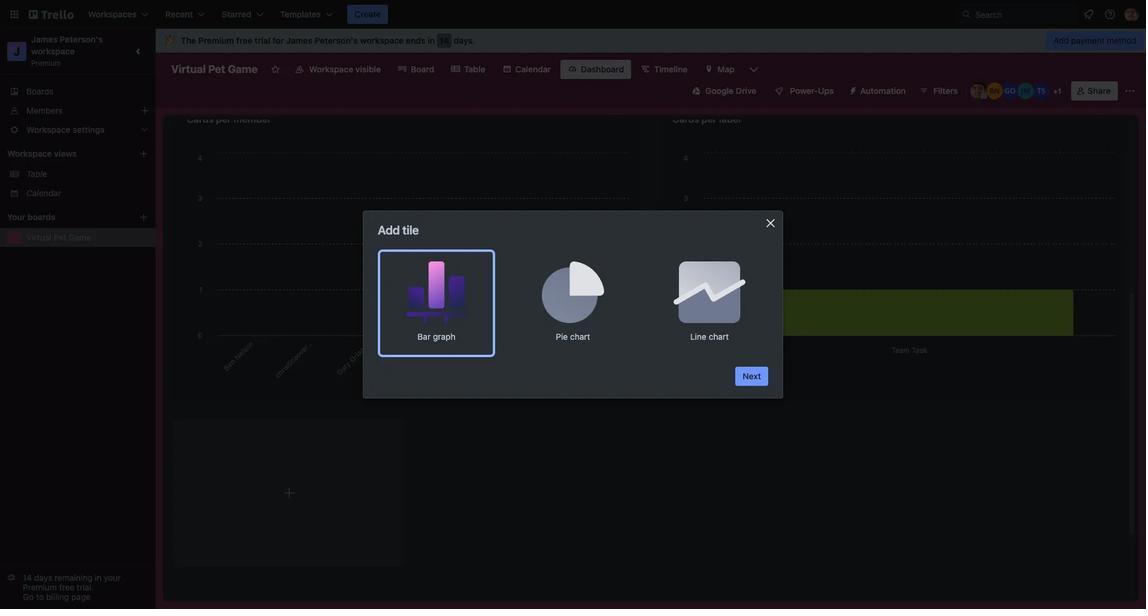 Task type: locate. For each thing, give the bounding box(es) containing it.
james inside james peterson's workspace premium
[[31, 34, 58, 44]]

chart for line chart
[[709, 332, 729, 342]]

0 horizontal spatial in
[[95, 573, 102, 583]]

table down workspace views
[[26, 169, 47, 179]]

tara schultz (taraschultz7) image
[[1033, 83, 1049, 99]]

pet
[[208, 63, 225, 75], [54, 232, 66, 243]]

game down the your boards with 1 items element
[[69, 232, 91, 243]]

1 vertical spatial table link
[[26, 168, 148, 180]]

billing
[[46, 592, 69, 602]]

virtual
[[171, 63, 206, 75], [26, 232, 51, 243]]

premium inside james peterson's workspace premium
[[31, 59, 61, 68]]

1 vertical spatial table
[[26, 169, 47, 179]]

pet down the your boards with 1 items element
[[54, 232, 66, 243]]

0 notifications image
[[1081, 7, 1096, 22]]

per left the "label"
[[702, 114, 717, 125]]

1 horizontal spatial table
[[464, 64, 485, 74]]

line chart button
[[651, 250, 768, 357]]

add for add tile
[[378, 223, 400, 237]]

premium
[[198, 35, 234, 46], [31, 59, 61, 68], [23, 583, 57, 593]]

pie chart
[[556, 332, 590, 342]]

14 inside the 14 days remaining in your premium free trial. go to billing page
[[23, 573, 32, 583]]

1 horizontal spatial in
[[428, 35, 435, 46]]

table
[[464, 64, 485, 74], [26, 169, 47, 179]]

1 vertical spatial virtual
[[26, 232, 51, 243]]

pet inside "text box"
[[208, 63, 225, 75]]

1 horizontal spatial add
[[1053, 35, 1069, 46]]

0 horizontal spatial cards
[[187, 114, 214, 125]]

peterson's up workspace visible button in the left top of the page
[[315, 35, 358, 46]]

game inside "text box"
[[228, 63, 258, 75]]

free inside banner
[[236, 35, 252, 46]]

0 vertical spatial in
[[428, 35, 435, 46]]

add left payment
[[1053, 35, 1069, 46]]

0 horizontal spatial free
[[59, 583, 74, 593]]

peterson's inside james peterson's workspace premium
[[60, 34, 103, 44]]

graph
[[433, 332, 455, 342]]

1 horizontal spatial chart
[[709, 332, 729, 342]]

0 horizontal spatial james
[[31, 34, 58, 44]]

james peterson (jamespeterson93) image
[[970, 83, 987, 99]]

j link
[[7, 42, 26, 61]]

1 horizontal spatial free
[[236, 35, 252, 46]]

workspace inside button
[[309, 64, 353, 74]]

drive
[[736, 86, 756, 96]]

calendar link
[[495, 60, 558, 79], [26, 187, 148, 199]]

peterson's up 'boards' link
[[60, 34, 103, 44]]

+
[[1053, 87, 1058, 96]]

2 cards from the left
[[672, 114, 699, 125]]

+ 1
[[1053, 87, 1061, 96]]

members link
[[0, 101, 156, 120]]

1 vertical spatial premium
[[31, 59, 61, 68]]

james inside banner
[[286, 35, 312, 46]]

0 horizontal spatial peterson's
[[60, 34, 103, 44]]

chart right pie
[[570, 332, 590, 342]]

0 vertical spatial add
[[1053, 35, 1069, 46]]

members
[[26, 105, 63, 116]]

peterson's
[[60, 34, 103, 44], [315, 35, 358, 46]]

0 horizontal spatial per
[[216, 114, 231, 125]]

game left star or unstar board icon
[[228, 63, 258, 75]]

add
[[1053, 35, 1069, 46], [378, 223, 400, 237]]

next button
[[735, 367, 768, 386]]

chart inside pie chart button
[[570, 332, 590, 342]]

chart right line
[[709, 332, 729, 342]]

1 horizontal spatial per
[[702, 114, 717, 125]]

virtual down the
[[171, 63, 206, 75]]

table link down days.
[[444, 60, 493, 79]]

workspace left views
[[7, 148, 52, 159]]

1 vertical spatial calendar link
[[26, 187, 148, 199]]

workspace down "🎉 the premium free trial for james peterson's workspace ends in 14 days."
[[309, 64, 353, 74]]

0 horizontal spatial calendar
[[26, 188, 61, 198]]

james right j
[[31, 34, 58, 44]]

virtual pet game
[[171, 63, 258, 75], [26, 232, 91, 243]]

table down days.
[[464, 64, 485, 74]]

0 horizontal spatial table link
[[26, 168, 148, 180]]

1 horizontal spatial 14
[[439, 35, 449, 46]]

0 vertical spatial premium
[[198, 35, 234, 46]]

1 vertical spatial virtual pet game
[[26, 232, 91, 243]]

1 horizontal spatial workspace
[[309, 64, 353, 74]]

table link
[[444, 60, 493, 79], [26, 168, 148, 180]]

1 vertical spatial in
[[95, 573, 102, 583]]

james right for
[[286, 35, 312, 46]]

james peterson's workspace premium
[[31, 34, 105, 68]]

0 vertical spatial calendar
[[515, 64, 551, 74]]

per
[[216, 114, 231, 125], [702, 114, 717, 125]]

map link
[[697, 60, 742, 79]]

the
[[181, 35, 196, 46]]

1 horizontal spatial calendar
[[515, 64, 551, 74]]

views
[[54, 148, 77, 159]]

0 vertical spatial table link
[[444, 60, 493, 79]]

star or unstar board image
[[271, 65, 280, 74]]

workspace for workspace visible
[[309, 64, 353, 74]]

your
[[104, 573, 121, 583]]

virtual inside "text box"
[[171, 63, 206, 75]]

0 horizontal spatial game
[[69, 232, 91, 243]]

timeline link
[[634, 60, 695, 79]]

visible
[[355, 64, 381, 74]]

0 vertical spatial workspace
[[309, 64, 353, 74]]

1 horizontal spatial virtual
[[171, 63, 206, 75]]

1 horizontal spatial game
[[228, 63, 258, 75]]

google
[[705, 86, 734, 96]]

sm image
[[843, 81, 860, 98]]

your
[[7, 212, 25, 222]]

0 horizontal spatial chart
[[570, 332, 590, 342]]

1 chart from the left
[[570, 332, 590, 342]]

per for member
[[216, 114, 231, 125]]

calendar
[[515, 64, 551, 74], [26, 188, 61, 198]]

create
[[354, 9, 381, 19]]

0 horizontal spatial 14
[[23, 573, 32, 583]]

cards
[[187, 114, 214, 125], [672, 114, 699, 125]]

in
[[428, 35, 435, 46], [95, 573, 102, 583]]

chart inside line chart button
[[709, 332, 729, 342]]

member
[[234, 114, 271, 125]]

pet up cards per member
[[208, 63, 225, 75]]

1 horizontal spatial cards
[[672, 114, 699, 125]]

workspace inside james peterson's workspace premium
[[31, 46, 75, 56]]

0 horizontal spatial table
[[26, 169, 47, 179]]

1 horizontal spatial workspace
[[360, 35, 404, 46]]

0 horizontal spatial pet
[[54, 232, 66, 243]]

ups
[[818, 86, 834, 96]]

0 vertical spatial virtual
[[171, 63, 206, 75]]

james
[[31, 34, 58, 44], [286, 35, 312, 46]]

premium inside the 14 days remaining in your premium free trial. go to billing page
[[23, 583, 57, 593]]

virtual pet game down the
[[171, 63, 258, 75]]

share button
[[1071, 81, 1118, 101]]

1 horizontal spatial virtual pet game
[[171, 63, 258, 75]]

2 chart from the left
[[709, 332, 729, 342]]

create button
[[347, 5, 388, 24]]

2 vertical spatial premium
[[23, 583, 57, 593]]

days.
[[454, 35, 475, 46]]

bar graph button
[[378, 250, 495, 357]]

1 vertical spatial free
[[59, 583, 74, 593]]

james peterson's workspace link
[[31, 34, 105, 56]]

1 cards from the left
[[187, 114, 214, 125]]

in right ends
[[428, 35, 435, 46]]

0 vertical spatial 14
[[439, 35, 449, 46]]

workspace right j
[[31, 46, 75, 56]]

cards per label
[[672, 114, 741, 125]]

14 left days
[[23, 573, 32, 583]]

1 vertical spatial workspace
[[7, 148, 52, 159]]

go
[[23, 592, 34, 602]]

free
[[236, 35, 252, 46], [59, 583, 74, 593]]

workspace down "create" button
[[360, 35, 404, 46]]

1 horizontal spatial table link
[[444, 60, 493, 79]]

tile
[[402, 223, 419, 237]]

cards down virtual pet game "text box" on the left
[[187, 114, 214, 125]]

add left the tile
[[378, 223, 400, 237]]

0 horizontal spatial calendar link
[[26, 187, 148, 199]]

virtual pet game down the your boards with 1 items element
[[26, 232, 91, 243]]

0 horizontal spatial workspace
[[31, 46, 75, 56]]

banner
[[156, 29, 1146, 53]]

workspace
[[360, 35, 404, 46], [31, 46, 75, 56]]

virtual down boards
[[26, 232, 51, 243]]

0 vertical spatial virtual pet game
[[171, 63, 258, 75]]

workspace inside banner
[[360, 35, 404, 46]]

table link down views
[[26, 168, 148, 180]]

board link
[[390, 60, 441, 79]]

per left member
[[216, 114, 231, 125]]

0 horizontal spatial virtual pet game
[[26, 232, 91, 243]]

1 horizontal spatial james
[[286, 35, 312, 46]]

1 per from the left
[[216, 114, 231, 125]]

workspace
[[309, 64, 353, 74], [7, 148, 52, 159]]

chart
[[570, 332, 590, 342], [709, 332, 729, 342]]

board
[[411, 64, 434, 74]]

add inside banner
[[1053, 35, 1069, 46]]

0 vertical spatial game
[[228, 63, 258, 75]]

0 vertical spatial free
[[236, 35, 252, 46]]

ben nelson (bennelson96) image
[[986, 83, 1003, 99]]

1 horizontal spatial peterson's
[[315, 35, 358, 46]]

1 vertical spatial 14
[[23, 573, 32, 583]]

cards left the "label"
[[672, 114, 699, 125]]

in left your
[[95, 573, 102, 583]]

pie
[[556, 332, 568, 342]]

1 vertical spatial calendar
[[26, 188, 61, 198]]

your boards
[[7, 212, 55, 222]]

14 left days.
[[439, 35, 449, 46]]

1 vertical spatial add
[[378, 223, 400, 237]]

0 horizontal spatial add
[[378, 223, 400, 237]]

virtual pet game link
[[26, 232, 148, 244]]

0 horizontal spatial workspace
[[7, 148, 52, 159]]

automation
[[860, 86, 906, 96]]

1 vertical spatial workspace
[[31, 46, 75, 56]]

🎉 the premium free trial for james peterson's workspace ends in 14 days.
[[165, 35, 475, 46]]

0 vertical spatial workspace
[[360, 35, 404, 46]]

in inside the 14 days remaining in your premium free trial. go to billing page
[[95, 573, 102, 583]]

bar graph
[[418, 332, 455, 342]]

premium inside banner
[[198, 35, 234, 46]]

0 vertical spatial calendar link
[[495, 60, 558, 79]]

game
[[228, 63, 258, 75], [69, 232, 91, 243]]

google drive
[[705, 86, 756, 96]]

1 horizontal spatial pet
[[208, 63, 225, 75]]

trial
[[255, 35, 270, 46]]

1 horizontal spatial calendar link
[[495, 60, 558, 79]]

2 per from the left
[[702, 114, 717, 125]]

0 vertical spatial pet
[[208, 63, 225, 75]]

in inside banner
[[428, 35, 435, 46]]



Task type: vqa. For each thing, say whether or not it's contained in the screenshot.
Your boards
yes



Task type: describe. For each thing, give the bounding box(es) containing it.
line
[[690, 332, 706, 342]]

free inside the 14 days remaining in your premium free trial. go to billing page
[[59, 583, 74, 593]]

j
[[13, 44, 20, 58]]

virtual pet game inside "text box"
[[171, 63, 258, 75]]

trial.
[[77, 583, 94, 593]]

go to billing page link
[[23, 592, 91, 602]]

bar
[[418, 332, 431, 342]]

map
[[718, 64, 735, 74]]

confetti image
[[165, 35, 176, 46]]

your boards with 1 items element
[[7, 210, 121, 225]]

google drive button
[[685, 81, 764, 101]]

gary orlando (garyorlando) image
[[1002, 83, 1018, 99]]

ends
[[406, 35, 426, 46]]

boards
[[28, 212, 55, 222]]

workspace visible button
[[288, 60, 388, 79]]

page
[[71, 592, 91, 602]]

Board name text field
[[165, 60, 264, 79]]

automation button
[[843, 81, 913, 101]]

1 vertical spatial game
[[69, 232, 91, 243]]

power-
[[790, 86, 818, 96]]

customize views image
[[748, 63, 760, 75]]

0 vertical spatial table
[[464, 64, 485, 74]]

banner containing 🎉
[[156, 29, 1146, 53]]

🎉
[[165, 35, 176, 46]]

power-ups button
[[766, 81, 841, 101]]

workspace visible
[[309, 64, 381, 74]]

peterson's inside banner
[[315, 35, 358, 46]]

create a view image
[[139, 149, 148, 159]]

add for add payment method
[[1053, 35, 1069, 46]]

14 inside banner
[[439, 35, 449, 46]]

line chart
[[690, 332, 729, 342]]

filters button
[[915, 81, 961, 101]]

pie chart button
[[514, 250, 632, 357]]

add board image
[[139, 213, 148, 222]]

1 vertical spatial pet
[[54, 232, 66, 243]]

dashboard link
[[561, 60, 631, 79]]

show menu image
[[1124, 85, 1136, 97]]

0 horizontal spatial virtual
[[26, 232, 51, 243]]

chart for pie chart
[[570, 332, 590, 342]]

workspace for workspace views
[[7, 148, 52, 159]]

per for label
[[702, 114, 717, 125]]

cards for cards per label
[[672, 114, 699, 125]]

label
[[719, 114, 741, 125]]

add tile
[[378, 223, 419, 237]]

search image
[[962, 10, 971, 19]]

cards for cards per member
[[187, 114, 214, 125]]

for
[[273, 35, 284, 46]]

method
[[1107, 35, 1136, 46]]

add payment method link
[[1046, 31, 1144, 50]]

1
[[1058, 87, 1061, 96]]

jeremy miller (jeremymiller198) image
[[1017, 83, 1034, 99]]

payment
[[1071, 35, 1105, 46]]

filters
[[933, 86, 958, 96]]

boards link
[[0, 82, 156, 101]]

workspace views
[[7, 148, 77, 159]]

Search field
[[971, 5, 1076, 23]]

power-ups
[[790, 86, 834, 96]]

timeline
[[654, 64, 688, 74]]

boards
[[26, 86, 54, 96]]

primary element
[[0, 0, 1146, 29]]

open information menu image
[[1104, 8, 1116, 20]]

remaining
[[54, 573, 92, 583]]

14 days remaining in your premium free trial. go to billing page
[[23, 573, 121, 602]]

to
[[36, 592, 44, 602]]

next
[[743, 371, 761, 381]]

james peterson (jamespeterson93) image
[[1125, 7, 1139, 22]]

days
[[34, 573, 52, 583]]

dashboard
[[581, 64, 624, 74]]

cards per member
[[187, 114, 271, 125]]

share
[[1088, 86, 1111, 96]]

add payment method
[[1053, 35, 1136, 46]]



